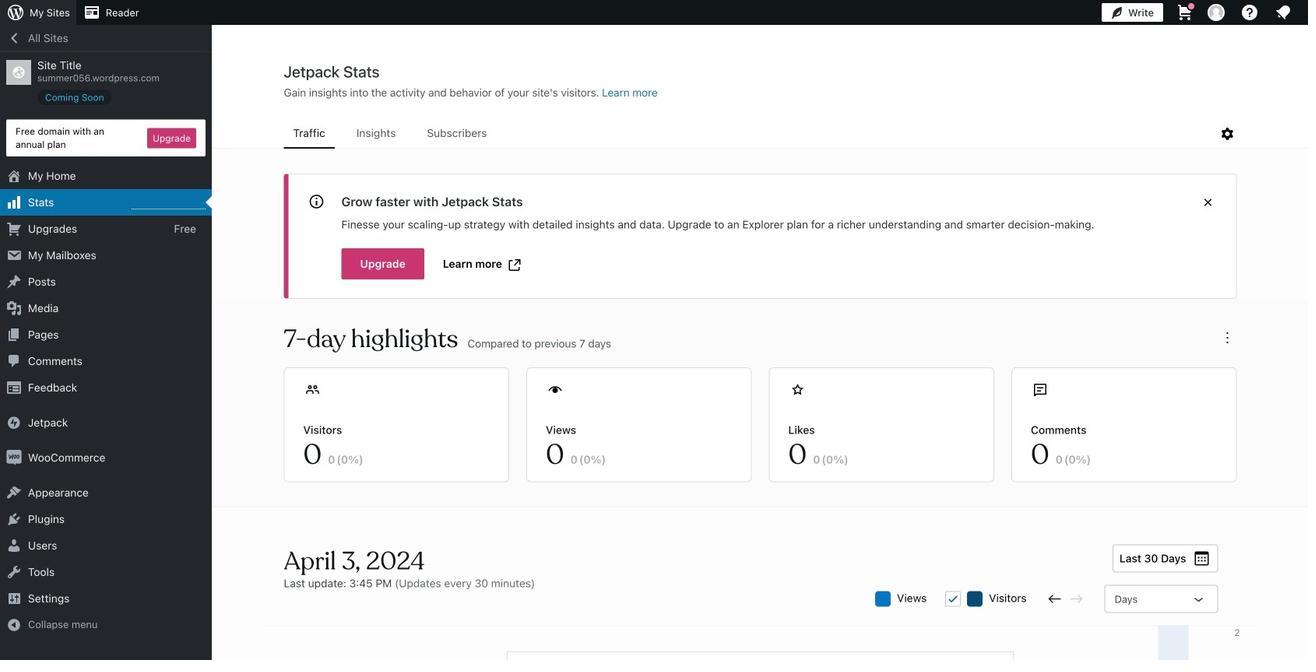Task type: vqa. For each thing, say whether or not it's contained in the screenshot.
with
no



Task type: locate. For each thing, give the bounding box(es) containing it.
my profile image
[[1208, 4, 1225, 21]]

menu inside jetpack stats main content
[[284, 119, 1219, 149]]

menu
[[284, 119, 1219, 149]]

close image
[[1199, 193, 1218, 212]]

manage your notifications image
[[1275, 3, 1293, 22]]

none checkbox inside jetpack stats main content
[[946, 592, 962, 607]]

0 vertical spatial img image
[[6, 415, 22, 431]]

None checkbox
[[946, 592, 962, 607]]

img image
[[6, 415, 22, 431], [6, 450, 22, 466]]

1 vertical spatial img image
[[6, 450, 22, 466]]



Task type: describe. For each thing, give the bounding box(es) containing it.
1 img image from the top
[[6, 415, 22, 431]]

my shopping cart image
[[1176, 3, 1195, 22]]

2 img image from the top
[[6, 450, 22, 466]]

help image
[[1241, 3, 1260, 22]]

jetpack stats main content
[[213, 62, 1309, 661]]

highest hourly views 0 image
[[132, 200, 206, 210]]



